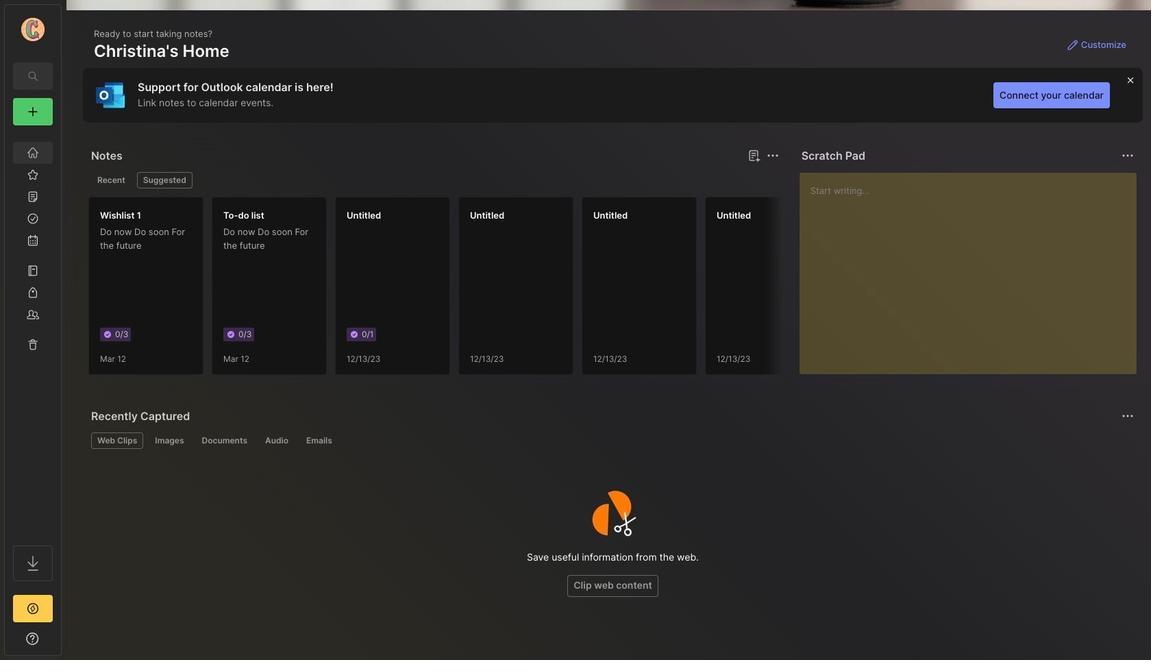 Task type: describe. For each thing, give the bounding box(es) containing it.
main element
[[0, 0, 66, 660]]

Account field
[[5, 16, 61, 43]]

account image
[[21, 18, 45, 41]]

click to expand image
[[60, 635, 70, 651]]

more actions image
[[1120, 147, 1136, 164]]



Task type: locate. For each thing, give the bounding box(es) containing it.
2 tab list from the top
[[91, 433, 1132, 449]]

2 more actions field from the left
[[1119, 146, 1138, 165]]

0 horizontal spatial more actions field
[[763, 146, 783, 165]]

tree
[[5, 134, 61, 533]]

tree inside main element
[[5, 134, 61, 533]]

more actions image
[[765, 147, 781, 164]]

home image
[[26, 146, 40, 160]]

1 horizontal spatial more actions field
[[1119, 146, 1138, 165]]

1 vertical spatial tab list
[[91, 433, 1132, 449]]

1 more actions field from the left
[[763, 146, 783, 165]]

edit search image
[[25, 68, 41, 84]]

tab list
[[91, 172, 777, 188], [91, 433, 1132, 449]]

Start writing… text field
[[811, 173, 1136, 363]]

WHAT'S NEW field
[[5, 628, 61, 650]]

1 tab list from the top
[[91, 172, 777, 188]]

More actions field
[[763, 146, 783, 165], [1119, 146, 1138, 165]]

0 vertical spatial tab list
[[91, 172, 777, 188]]

row group
[[88, 197, 952, 383]]

tab
[[91, 172, 131, 188], [137, 172, 192, 188], [91, 433, 143, 449], [149, 433, 190, 449], [196, 433, 254, 449], [259, 433, 295, 449], [300, 433, 338, 449]]

upgrade image
[[25, 600, 41, 617]]



Task type: vqa. For each thing, say whether or not it's contained in the screenshot.
Account icon
yes



